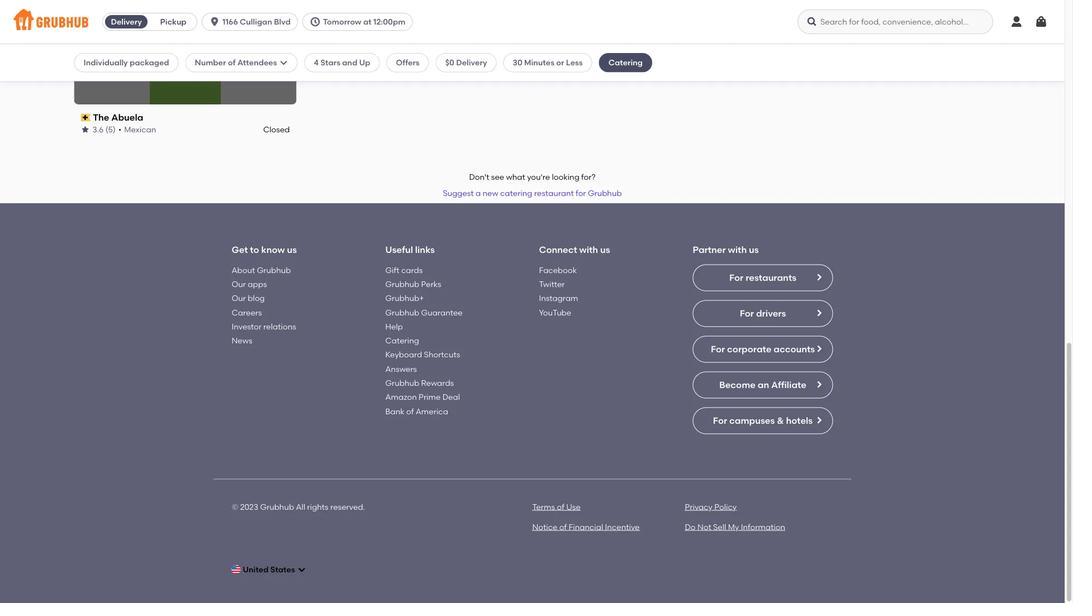Task type: locate. For each thing, give the bounding box(es) containing it.
the
[[93, 112, 109, 123]]

terms
[[533, 503, 555, 512]]

of left use
[[557, 503, 565, 512]]

1 right image from the top
[[815, 273, 824, 282]]

of for number
[[228, 58, 236, 67]]

1 vertical spatial delivery
[[456, 58, 487, 67]]

4
[[314, 58, 319, 67]]

0 horizontal spatial svg image
[[209, 16, 220, 27]]

right image for for drivers
[[815, 309, 824, 318]]

for left corporate
[[711, 344, 725, 355]]

know
[[261, 245, 285, 255]]

us for partner with us
[[749, 245, 759, 255]]

connect
[[539, 245, 577, 255]]

sell
[[713, 523, 726, 532]]

tomorrow at 12:00pm
[[323, 17, 406, 27]]

0 horizontal spatial catering
[[385, 336, 419, 346]]

right image inside the for drivers link
[[815, 309, 824, 318]]

facebook twitter instagram youtube
[[539, 265, 578, 317]]

1 our from the top
[[232, 280, 246, 289]]

main content containing the abuela
[[0, 0, 1065, 604]]

pickup button
[[150, 13, 197, 31]]

our blog link
[[232, 294, 265, 303]]

right image inside the for campuses & hotels link
[[815, 416, 824, 425]]

for
[[730, 272, 744, 283], [740, 308, 754, 319], [711, 344, 725, 355], [713, 416, 727, 426]]

svg image inside 1166 culligan blvd button
[[209, 16, 220, 27]]

privacy
[[685, 503, 713, 512]]

policy
[[715, 503, 737, 512]]

3.6 (5)
[[93, 125, 116, 134]]

delivery right $0
[[456, 58, 487, 67]]

1 with from the left
[[579, 245, 598, 255]]

with right "connect"
[[579, 245, 598, 255]]

investor relations link
[[232, 322, 296, 332]]

1 us from the left
[[287, 245, 297, 255]]

of right number
[[228, 58, 236, 67]]

1 vertical spatial catering
[[385, 336, 419, 346]]

help
[[385, 322, 403, 332]]

0 vertical spatial our
[[232, 280, 246, 289]]

grubhub down grubhub+
[[385, 308, 419, 317]]

1 horizontal spatial with
[[728, 245, 747, 255]]

delivery up individually packaged
[[111, 17, 142, 27]]

guarantee
[[421, 308, 463, 317]]

for campuses & hotels
[[713, 416, 813, 426]]

our
[[232, 280, 246, 289], [232, 294, 246, 303]]

of right the notice
[[560, 523, 567, 532]]

our down "about"
[[232, 280, 246, 289]]

about grubhub link
[[232, 265, 291, 275]]

accounts
[[774, 344, 815, 355]]

suggest a new catering restaurant for grubhub button
[[438, 183, 627, 203]]

a
[[476, 189, 481, 198]]

right image inside become an affiliate link
[[815, 380, 824, 389]]

right image inside for corporate accounts link
[[815, 345, 824, 354]]

for for for restaurants
[[730, 272, 744, 283]]

2 with from the left
[[728, 245, 747, 255]]

us right know
[[287, 245, 297, 255]]

blvd
[[274, 17, 291, 27]]

our apps link
[[232, 280, 267, 289]]

answers link
[[385, 364, 417, 374]]

language select image
[[232, 566, 241, 575]]

1 vertical spatial right image
[[815, 309, 824, 318]]

catering up keyboard
[[385, 336, 419, 346]]

united
[[243, 565, 269, 575]]

• mexican
[[118, 125, 156, 134]]

main content
[[0, 0, 1065, 604]]

2 vertical spatial right image
[[815, 416, 824, 425]]

looking
[[552, 173, 580, 182]]

cards
[[401, 265, 423, 275]]

catering
[[609, 58, 643, 67], [385, 336, 419, 346]]

answers
[[385, 364, 417, 374]]

drivers
[[756, 308, 786, 319]]

with right partner
[[728, 245, 747, 255]]

of right bank
[[406, 407, 414, 416]]

2 horizontal spatial us
[[749, 245, 759, 255]]

0 horizontal spatial us
[[287, 245, 297, 255]]

individually
[[84, 58, 128, 67]]

main navigation navigation
[[0, 0, 1065, 44]]

0 vertical spatial catering
[[609, 58, 643, 67]]

3 us from the left
[[749, 245, 759, 255]]

information
[[741, 523, 785, 532]]

svg image
[[1010, 15, 1024, 29], [1035, 15, 1048, 29], [310, 16, 321, 27], [297, 566, 306, 575]]

save this restaurant image
[[273, 44, 287, 57]]

svg image
[[209, 16, 220, 27], [807, 16, 818, 27], [279, 58, 288, 67]]

0 horizontal spatial delivery
[[111, 17, 142, 27]]

right image
[[815, 273, 824, 282], [815, 309, 824, 318], [815, 416, 824, 425]]

2 right image from the top
[[815, 380, 824, 389]]

america
[[416, 407, 448, 416]]

3 right image from the top
[[815, 416, 824, 425]]

useful links
[[385, 245, 435, 255]]

1 vertical spatial closed
[[263, 125, 290, 134]]

2023
[[240, 503, 258, 512]]

1 horizontal spatial delivery
[[456, 58, 487, 67]]

catering right less
[[609, 58, 643, 67]]

for left 'drivers'
[[740, 308, 754, 319]]

$0 delivery
[[445, 58, 487, 67]]

1 right image from the top
[[815, 345, 824, 354]]

1 vertical spatial our
[[232, 294, 246, 303]]

notice of financial incentive link
[[533, 523, 640, 532]]

campuses
[[730, 416, 775, 426]]

catering inside gift cards grubhub perks grubhub+ grubhub guarantee help catering keyboard shortcuts answers grubhub rewards amazon prime deal bank of america
[[385, 336, 419, 346]]

for for for corporate accounts
[[711, 344, 725, 355]]

grubhub down answers
[[385, 379, 419, 388]]

0 horizontal spatial with
[[579, 245, 598, 255]]

for inside 'link'
[[730, 272, 744, 283]]

us up for restaurants
[[749, 245, 759, 255]]

individually packaged
[[84, 58, 169, 67]]

1 horizontal spatial us
[[600, 245, 610, 255]]

delivery
[[111, 17, 142, 27], [456, 58, 487, 67]]

2 horizontal spatial svg image
[[807, 16, 818, 27]]

star icon image
[[81, 125, 90, 134]]

right image inside for restaurants 'link'
[[815, 273, 824, 282]]

grubhub down gift cards link
[[385, 280, 419, 289]]

notice of financial incentive
[[533, 523, 640, 532]]

do not sell my information
[[685, 523, 785, 532]]

1 horizontal spatial catering
[[609, 58, 643, 67]]

the abuela link
[[81, 111, 290, 124]]

0 vertical spatial right image
[[815, 345, 824, 354]]

for campuses & hotels link
[[693, 408, 833, 435]]

delivery button
[[103, 13, 150, 31]]

news
[[232, 336, 252, 346]]

our up careers
[[232, 294, 246, 303]]

number of attendees
[[195, 58, 277, 67]]

grubhub left all
[[260, 503, 294, 512]]

incentive
[[605, 523, 640, 532]]

grubhub down know
[[257, 265, 291, 275]]

2 right image from the top
[[815, 309, 824, 318]]

for down partner with us
[[730, 272, 744, 283]]

of for terms
[[557, 503, 565, 512]]

for for for drivers
[[740, 308, 754, 319]]

right image
[[815, 345, 824, 354], [815, 380, 824, 389]]

&
[[777, 416, 784, 426]]

catering link
[[385, 336, 419, 346]]

us for connect with us
[[600, 245, 610, 255]]

0 vertical spatial right image
[[815, 273, 824, 282]]

prime
[[419, 393, 441, 402]]

for left campuses
[[713, 416, 727, 426]]

grubhub down for?
[[588, 189, 622, 198]]

about grubhub our apps our blog careers investor relations news
[[232, 265, 296, 346]]

1 vertical spatial right image
[[815, 380, 824, 389]]

shortcuts
[[424, 350, 460, 360]]

0 horizontal spatial closed
[[172, 64, 199, 74]]

pickup
[[160, 17, 187, 27]]

2 us from the left
[[600, 245, 610, 255]]

closed
[[172, 64, 199, 74], [263, 125, 290, 134]]

for restaurants
[[730, 272, 797, 283]]

do not sell my information link
[[685, 523, 785, 532]]

you're
[[527, 173, 550, 182]]

right image right hotels
[[815, 416, 824, 425]]

right image up accounts on the right bottom
[[815, 309, 824, 318]]

suggest a new catering restaurant for grubhub
[[443, 189, 622, 198]]

0 vertical spatial delivery
[[111, 17, 142, 27]]

notice
[[533, 523, 558, 532]]

become
[[720, 380, 756, 391]]

svg image inside tomorrow at 12:00pm button
[[310, 16, 321, 27]]

number
[[195, 58, 226, 67]]

amazon prime deal link
[[385, 393, 460, 402]]

right image right "restaurants"
[[815, 273, 824, 282]]

careers
[[232, 308, 262, 317]]

us right "connect"
[[600, 245, 610, 255]]



Task type: vqa. For each thing, say whether or not it's contained in the screenshot.
the bottommost Delivery
yes



Task type: describe. For each thing, give the bounding box(es) containing it.
with for connect
[[579, 245, 598, 255]]

deal
[[443, 393, 460, 402]]

suggest
[[443, 189, 474, 198]]

youtube link
[[539, 308, 572, 317]]

my
[[728, 523, 739, 532]]

(5)
[[105, 125, 116, 134]]

careers link
[[232, 308, 262, 317]]

help link
[[385, 322, 403, 332]]

do
[[685, 523, 696, 532]]

1166 culligan blvd
[[223, 17, 291, 27]]

of inside gift cards grubhub perks grubhub+ grubhub guarantee help catering keyboard shortcuts answers grubhub rewards amazon prime deal bank of america
[[406, 407, 414, 416]]

twitter
[[539, 280, 565, 289]]

use
[[566, 503, 581, 512]]

for?
[[582, 173, 596, 182]]

svg image inside united states button
[[297, 566, 306, 575]]

get
[[232, 245, 248, 255]]

grubhub rewards link
[[385, 379, 454, 388]]

for
[[576, 189, 586, 198]]

gift
[[385, 265, 399, 275]]

30
[[513, 58, 523, 67]]

with for partner
[[728, 245, 747, 255]]

gift cards link
[[385, 265, 423, 275]]

facebook link
[[539, 265, 577, 275]]

the abuela logo image
[[150, 34, 221, 105]]

and
[[342, 58, 357, 67]]

culligan
[[240, 17, 272, 27]]

states
[[271, 565, 295, 575]]

attendees
[[238, 58, 277, 67]]

for drivers link
[[693, 300, 833, 327]]

united states
[[243, 565, 295, 575]]

subscription pass image
[[81, 114, 91, 122]]

right image for affiliate
[[815, 380, 824, 389]]

©
[[232, 503, 238, 512]]

facebook
[[539, 265, 577, 275]]

to
[[250, 245, 259, 255]]

abuela
[[111, 112, 143, 123]]

get to know us
[[232, 245, 297, 255]]

grubhub inside button
[[588, 189, 622, 198]]

don't see what you're looking for?
[[469, 173, 596, 182]]

partner with us
[[693, 245, 759, 255]]

right image for for restaurants
[[815, 273, 824, 282]]

terms of use
[[533, 503, 581, 512]]

perks
[[421, 280, 442, 289]]

right image for for campuses & hotels
[[815, 416, 824, 425]]

right image for accounts
[[815, 345, 824, 354]]

restaurant
[[534, 189, 574, 198]]

for corporate accounts link
[[693, 336, 833, 363]]

grubhub perks link
[[385, 280, 442, 289]]

instagram link
[[539, 294, 578, 303]]

apps
[[248, 280, 267, 289]]

youtube
[[539, 308, 572, 317]]

amazon
[[385, 393, 417, 402]]

restaurants
[[746, 272, 797, 283]]

•
[[118, 125, 121, 134]]

news link
[[232, 336, 252, 346]]

relations
[[263, 322, 296, 332]]

blog
[[248, 294, 265, 303]]

financial
[[569, 523, 603, 532]]

1 horizontal spatial svg image
[[279, 58, 288, 67]]

less
[[566, 58, 583, 67]]

mexican
[[124, 125, 156, 134]]

minutes
[[524, 58, 555, 67]]

or
[[556, 58, 564, 67]]

Search for food, convenience, alcohol... search field
[[798, 10, 993, 34]]

grubhub inside about grubhub our apps our blog careers investor relations news
[[257, 265, 291, 275]]

offers
[[396, 58, 420, 67]]

12:00pm
[[373, 17, 406, 27]]

catering
[[500, 189, 532, 198]]

for for for campuses & hotels
[[713, 416, 727, 426]]

for drivers
[[740, 308, 786, 319]]

1 horizontal spatial closed
[[263, 125, 290, 134]]

privacy policy link
[[685, 503, 737, 512]]

bank
[[385, 407, 405, 416]]

hotels
[[786, 416, 813, 426]]

of for notice
[[560, 523, 567, 532]]

tomorrow at 12:00pm button
[[302, 13, 417, 31]]

privacy policy
[[685, 503, 737, 512]]

4 stars and up
[[314, 58, 370, 67]]

keyboard
[[385, 350, 422, 360]]

$0
[[445, 58, 454, 67]]

3.6
[[93, 125, 104, 134]]

rights
[[307, 503, 329, 512]]

© 2023 grubhub all rights reserved.
[[232, 503, 365, 512]]

not
[[698, 523, 712, 532]]

grubhub guarantee link
[[385, 308, 463, 317]]

1166
[[223, 17, 238, 27]]

keyboard shortcuts link
[[385, 350, 460, 360]]

don't
[[469, 173, 489, 182]]

grubhub+ link
[[385, 294, 424, 303]]

delivery inside delivery button
[[111, 17, 142, 27]]

reserved.
[[330, 503, 365, 512]]

the abuela
[[93, 112, 143, 123]]

2 our from the top
[[232, 294, 246, 303]]

0 vertical spatial closed
[[172, 64, 199, 74]]

become an affiliate link
[[693, 372, 833, 399]]

at
[[363, 17, 372, 27]]

packaged
[[130, 58, 169, 67]]

save this restaurant button
[[270, 40, 290, 61]]

instagram
[[539, 294, 578, 303]]

partner
[[693, 245, 726, 255]]

an
[[758, 380, 769, 391]]



